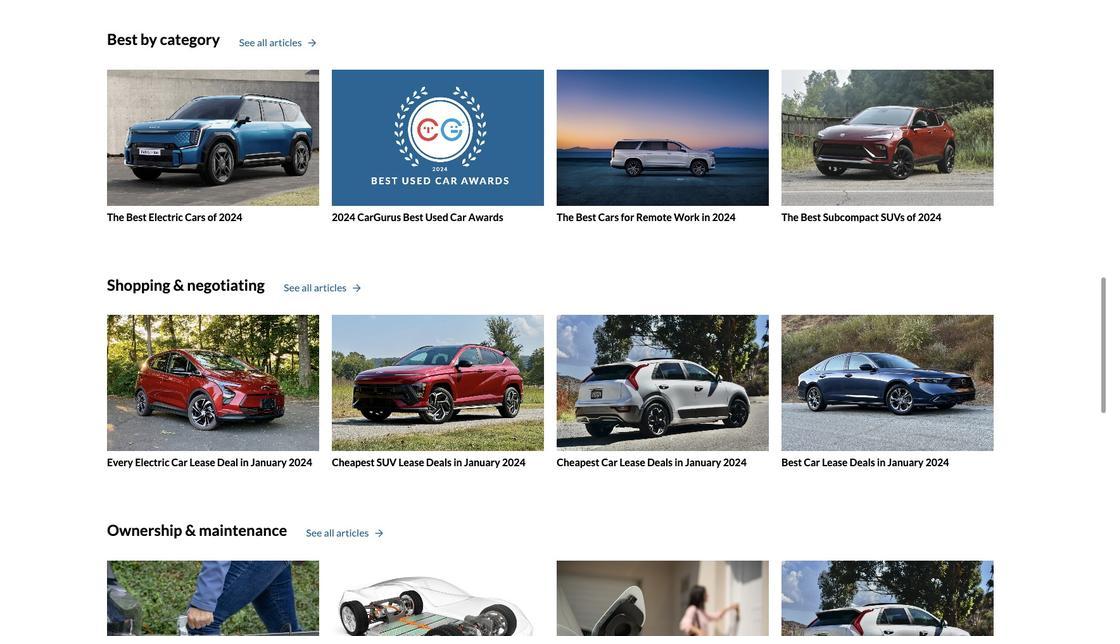 Task type: locate. For each thing, give the bounding box(es) containing it.
maintenance costs compared: ev vs ice image
[[332, 561, 544, 636]]

maintenance
[[199, 521, 287, 539]]

january
[[251, 456, 287, 469], [464, 456, 500, 469], [685, 456, 722, 469], [888, 456, 924, 469]]

1 horizontal spatial all
[[302, 281, 312, 293]]

2 deals from the left
[[648, 456, 673, 469]]

every
[[107, 456, 133, 469]]

best car lease deals in january 2024 image
[[782, 315, 994, 451]]

subcompact
[[823, 211, 879, 223]]

the best subcompact suvs of 2024
[[782, 211, 942, 223]]

& for negotiating
[[173, 275, 184, 294]]

car
[[450, 211, 467, 223], [171, 456, 188, 469], [602, 456, 618, 469], [804, 456, 821, 469]]

electric
[[149, 211, 183, 223], [135, 456, 170, 469]]

1 lease from the left
[[190, 456, 215, 469]]

0 vertical spatial see all articles
[[239, 36, 302, 48]]

2 vertical spatial see all articles link
[[306, 525, 383, 541]]

articles
[[269, 36, 302, 48], [314, 281, 347, 293], [336, 527, 369, 539]]

& for maintenance
[[185, 521, 196, 539]]

0 horizontal spatial arrow right image
[[308, 38, 316, 47]]

3 deals from the left
[[850, 456, 876, 469]]

all
[[257, 36, 267, 48], [302, 281, 312, 293], [324, 527, 335, 539]]

0 horizontal spatial cars
[[185, 211, 206, 223]]

see all articles link
[[239, 35, 316, 50], [284, 280, 361, 295], [306, 525, 383, 541]]

deals for best car lease deals in january 2024
[[850, 456, 876, 469]]

cheapest car lease deals in january 2024
[[557, 456, 747, 469]]

articles for negotiating
[[314, 281, 347, 293]]

of
[[208, 211, 217, 223], [907, 211, 917, 223]]

the
[[107, 211, 124, 223], [557, 211, 574, 223], [782, 211, 799, 223]]

january inside 'link'
[[888, 456, 924, 469]]

3 lease from the left
[[620, 456, 646, 469]]

2 horizontal spatial see
[[306, 527, 322, 539]]

2024
[[219, 211, 242, 223], [332, 211, 356, 223], [713, 211, 736, 223], [919, 211, 942, 223], [289, 456, 312, 469], [502, 456, 526, 469], [724, 456, 747, 469], [926, 456, 950, 469]]

2024 inside every electric car lease deal in january 2024 link
[[289, 456, 312, 469]]

1 horizontal spatial cars
[[599, 211, 619, 223]]

& right shopping at the top
[[173, 275, 184, 294]]

suvs
[[881, 211, 905, 223]]

the inside the best subcompact suvs of 2024 link
[[782, 211, 799, 223]]

1 of from the left
[[208, 211, 217, 223]]

2 of from the left
[[907, 211, 917, 223]]

2 cars from the left
[[599, 211, 619, 223]]

0 vertical spatial all
[[257, 36, 267, 48]]

0 vertical spatial arrow right image
[[308, 38, 316, 47]]

0 horizontal spatial &
[[173, 275, 184, 294]]

cheapest suv lease deals in january 2024
[[332, 456, 526, 469]]

all for negotiating
[[302, 281, 312, 293]]

all for category
[[257, 36, 267, 48]]

2024 inside cheapest car lease deals in january 2024 link
[[724, 456, 747, 469]]

0 vertical spatial see
[[239, 36, 255, 48]]

the best subcompact suvs of 2024 link
[[782, 70, 994, 223]]

2024 inside cheapest suv lease deals in january 2024 link
[[502, 456, 526, 469]]

see
[[239, 36, 255, 48], [284, 281, 300, 293], [306, 527, 322, 539]]

the best cars for remote work in 2024 image
[[557, 70, 769, 206]]

3 january from the left
[[685, 456, 722, 469]]

2 lease from the left
[[399, 456, 424, 469]]

0 horizontal spatial cheapest
[[332, 456, 375, 469]]

1 horizontal spatial &
[[185, 521, 196, 539]]

best
[[107, 30, 138, 48], [126, 211, 147, 223], [403, 211, 424, 223], [576, 211, 597, 223], [801, 211, 822, 223], [782, 456, 802, 469]]

deals
[[426, 456, 452, 469], [648, 456, 673, 469], [850, 456, 876, 469]]

cars
[[185, 211, 206, 223], [599, 211, 619, 223]]

1 vertical spatial articles
[[314, 281, 347, 293]]

cheapest suv lease deals in january 2024 image
[[332, 315, 544, 451]]

1 deals from the left
[[426, 456, 452, 469]]

see all articles for ownership & maintenance
[[306, 527, 369, 539]]

2 horizontal spatial the
[[782, 211, 799, 223]]

1 horizontal spatial the
[[557, 211, 574, 223]]

the for the best subcompact suvs of 2024
[[782, 211, 799, 223]]

lease for cheapest car lease deals in january 2024
[[620, 456, 646, 469]]

0 horizontal spatial the
[[107, 211, 124, 223]]

every electric car lease deal in january 2024 image
[[107, 315, 319, 451]]

best by category
[[107, 30, 220, 48]]

1 vertical spatial see
[[284, 281, 300, 293]]

the for the best cars for remote work in 2024
[[557, 211, 574, 223]]

1 horizontal spatial cheapest
[[557, 456, 600, 469]]

1 vertical spatial see all articles
[[284, 281, 347, 293]]

by
[[141, 30, 157, 48]]

cheapest
[[332, 456, 375, 469], [557, 456, 600, 469]]

1 cars from the left
[[185, 211, 206, 223]]

see all articles
[[239, 36, 302, 48], [284, 281, 347, 293], [306, 527, 369, 539]]

in
[[702, 211, 711, 223], [240, 456, 249, 469], [454, 456, 462, 469], [675, 456, 684, 469], [878, 456, 886, 469]]

lease for best car lease deals in january 2024
[[823, 456, 848, 469]]

2024 cargurus best used car awards link
[[332, 70, 544, 223]]

0 vertical spatial &
[[173, 275, 184, 294]]

1 cheapest from the left
[[332, 456, 375, 469]]

of for cars
[[208, 211, 217, 223]]

2 january from the left
[[464, 456, 500, 469]]

remote
[[637, 211, 672, 223]]

suv
[[377, 456, 397, 469]]

1 vertical spatial all
[[302, 281, 312, 293]]

2 vertical spatial see all articles
[[306, 527, 369, 539]]

january for cheapest suv lease deals in january 2024
[[464, 456, 500, 469]]

cheapest car lease deals in january 2024 image
[[557, 315, 769, 451]]

1 horizontal spatial arrow right image
[[353, 284, 361, 293]]

4 january from the left
[[888, 456, 924, 469]]

lease for cheapest suv lease deals in january 2024
[[399, 456, 424, 469]]

1 horizontal spatial of
[[907, 211, 917, 223]]

january for cheapest car lease deals in january 2024
[[685, 456, 722, 469]]

&
[[173, 275, 184, 294], [185, 521, 196, 539]]

2 horizontal spatial all
[[324, 527, 335, 539]]

arrow right image for shopping & negotiating
[[353, 284, 361, 293]]

0 horizontal spatial see
[[239, 36, 255, 48]]

see for best by category
[[239, 36, 255, 48]]

articles for category
[[269, 36, 302, 48]]

lease inside 'link'
[[823, 456, 848, 469]]

lease
[[190, 456, 215, 469], [399, 456, 424, 469], [620, 456, 646, 469], [823, 456, 848, 469]]

0 horizontal spatial all
[[257, 36, 267, 48]]

0 horizontal spatial of
[[208, 211, 217, 223]]

in inside 'link'
[[878, 456, 886, 469]]

cheapest for cheapest suv lease deals in january 2024
[[332, 456, 375, 469]]

the inside the best electric cars of 2024 link
[[107, 211, 124, 223]]

& right ownership at the bottom of page
[[185, 521, 196, 539]]

2 cheapest from the left
[[557, 456, 600, 469]]

1 horizontal spatial deals
[[648, 456, 673, 469]]

awards
[[469, 211, 504, 223]]

2 vertical spatial all
[[324, 527, 335, 539]]

1 vertical spatial arrow right image
[[353, 284, 361, 293]]

2 the from the left
[[557, 211, 574, 223]]

2 vertical spatial articles
[[336, 527, 369, 539]]

arrow right image
[[308, 38, 316, 47], [353, 284, 361, 293]]

1 horizontal spatial see
[[284, 281, 300, 293]]

2 vertical spatial see
[[306, 527, 322, 539]]

deals inside 'link'
[[850, 456, 876, 469]]

3 the from the left
[[782, 211, 799, 223]]

1 vertical spatial see all articles link
[[284, 280, 361, 295]]

deal
[[217, 456, 238, 469]]

the inside the best cars for remote work in 2024 link
[[557, 211, 574, 223]]

0 horizontal spatial deals
[[426, 456, 452, 469]]

the best subcompact suvs of 2024 image
[[782, 70, 994, 206]]

2 horizontal spatial deals
[[850, 456, 876, 469]]

1 the from the left
[[107, 211, 124, 223]]

2024 inside 'best car lease deals in january 2024' 'link'
[[926, 456, 950, 469]]

car inside 'link'
[[804, 456, 821, 469]]

of for suvs
[[907, 211, 917, 223]]

1 vertical spatial &
[[185, 521, 196, 539]]

0 vertical spatial articles
[[269, 36, 302, 48]]

0 vertical spatial see all articles link
[[239, 35, 316, 50]]

every electric car lease deal in january 2024 link
[[107, 315, 319, 469]]

4 lease from the left
[[823, 456, 848, 469]]

2024 inside the best subcompact suvs of 2024 link
[[919, 211, 942, 223]]

2024 inside the best electric cars of 2024 link
[[219, 211, 242, 223]]



Task type: vqa. For each thing, say whether or not it's contained in the screenshot.
the this
no



Task type: describe. For each thing, give the bounding box(es) containing it.
best car lease deals in january 2024 link
[[782, 315, 994, 469]]

shopping
[[107, 275, 170, 294]]

cheapest suv lease deals in january 2024 link
[[332, 315, 544, 469]]

see all articles link for shopping & negotiating
[[284, 280, 361, 295]]

ownership
[[107, 521, 182, 539]]

how do i charge an electric car? image
[[557, 561, 769, 636]]

articles for maintenance
[[336, 527, 369, 539]]

every electric car lease deal in january 2024
[[107, 456, 312, 469]]

category
[[160, 30, 220, 48]]

work
[[674, 211, 700, 223]]

see all articles for shopping & negotiating
[[284, 281, 347, 293]]

0 vertical spatial electric
[[149, 211, 183, 223]]

the best electric cars of 2024 image
[[107, 70, 319, 206]]

best inside 'link'
[[782, 456, 802, 469]]

1 january from the left
[[251, 456, 287, 469]]

1 vertical spatial electric
[[135, 456, 170, 469]]

see for ownership & maintenance
[[306, 527, 322, 539]]

the best cars for remote work in 2024 link
[[557, 70, 769, 223]]

the best electric cars of 2024
[[107, 211, 242, 223]]

see all articles link for best by category
[[239, 35, 316, 50]]

deals for cheapest car lease deals in january 2024
[[648, 456, 673, 469]]

deals for cheapest suv lease deals in january 2024
[[426, 456, 452, 469]]

arrow right image for best by category
[[308, 38, 316, 47]]

cheapest car lease deals in january 2024 link
[[557, 315, 769, 469]]

the best cars for remote work in 2024
[[557, 211, 736, 223]]

2024 inside the best cars for remote work in 2024 link
[[713, 211, 736, 223]]

see for shopping & negotiating
[[284, 281, 300, 293]]

in for best car lease deals in january 2024
[[878, 456, 886, 469]]

cargurus
[[358, 211, 401, 223]]

comparing the costs of electric cars and gas cars image
[[782, 561, 994, 636]]

all for maintenance
[[324, 527, 335, 539]]

towing with an electric car image
[[107, 561, 319, 636]]

see all articles for best by category
[[239, 36, 302, 48]]

for
[[621, 211, 635, 223]]

used
[[426, 211, 449, 223]]

see all articles link for ownership & maintenance
[[306, 525, 383, 541]]

shopping & negotiating
[[107, 275, 265, 294]]

arrow right image
[[375, 529, 383, 538]]

ownership & maintenance
[[107, 521, 287, 539]]

negotiating
[[187, 275, 265, 294]]

2024 cargurus best used car awards image
[[332, 70, 544, 206]]

best car lease deals in january 2024
[[782, 456, 950, 469]]

the best electric cars of 2024 link
[[107, 70, 319, 223]]

the for the best electric cars of 2024
[[107, 211, 124, 223]]

january for best car lease deals in january 2024
[[888, 456, 924, 469]]

in for cheapest car lease deals in january 2024
[[675, 456, 684, 469]]

in for cheapest suv lease deals in january 2024
[[454, 456, 462, 469]]

2024 cargurus best used car awards
[[332, 211, 504, 223]]

cheapest for cheapest car lease deals in january 2024
[[557, 456, 600, 469]]



